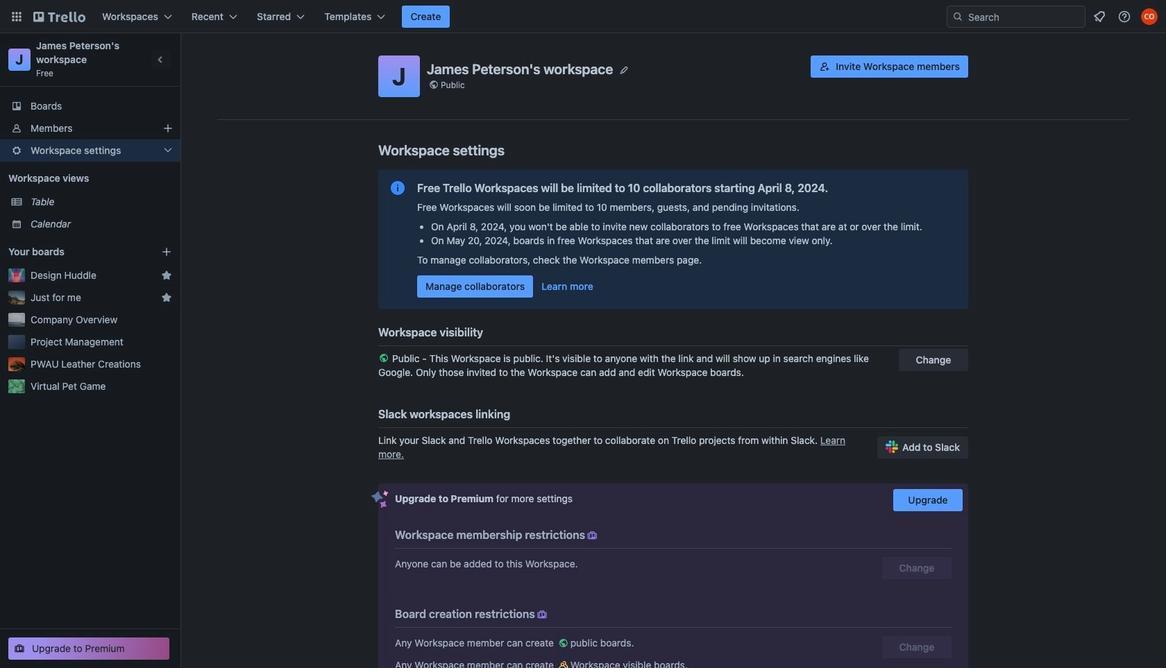 Task type: locate. For each thing, give the bounding box(es) containing it.
christina overa (christinaovera) image
[[1142, 8, 1158, 25]]

starred icon image
[[161, 270, 172, 281], [161, 292, 172, 303]]

1 vertical spatial starred icon image
[[161, 292, 172, 303]]

0 vertical spatial starred icon image
[[161, 270, 172, 281]]

sparkle image
[[371, 491, 389, 509]]

0 notifications image
[[1092, 8, 1108, 25]]

sm image
[[585, 529, 599, 543], [535, 608, 549, 622], [557, 637, 571, 651], [557, 659, 571, 669]]



Task type: describe. For each thing, give the bounding box(es) containing it.
back to home image
[[33, 6, 85, 28]]

add board image
[[161, 246, 172, 258]]

workspace navigation collapse icon image
[[151, 50, 171, 69]]

Search field
[[964, 7, 1085, 26]]

your boards with 6 items element
[[8, 244, 140, 260]]

open information menu image
[[1118, 10, 1132, 24]]

primary element
[[0, 0, 1167, 33]]

2 starred icon image from the top
[[161, 292, 172, 303]]

search image
[[953, 11, 964, 22]]

1 starred icon image from the top
[[161, 270, 172, 281]]



Task type: vqa. For each thing, say whether or not it's contained in the screenshot.
Tara Schultz (taraschultz7) icon
no



